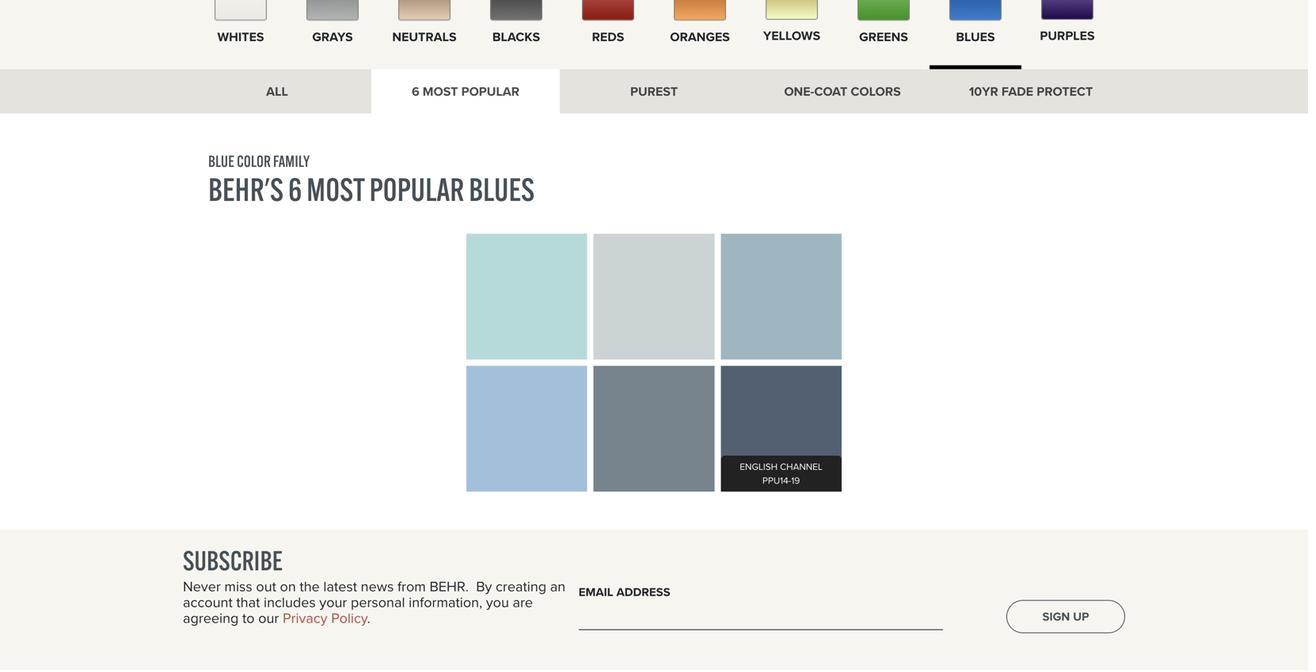 Task type: vqa. For each thing, say whether or not it's contained in the screenshot.
Visit behr.com
no



Task type: locate. For each thing, give the bounding box(es) containing it.
information,
[[409, 592, 482, 613]]

up
[[1073, 608, 1089, 626]]

10yr
[[969, 82, 998, 101]]

privacy policy .
[[283, 608, 370, 629]]

that
[[236, 592, 260, 613]]

purest
[[630, 82, 678, 101]]

one-coat colors
[[784, 82, 901, 101]]

to
[[242, 608, 255, 629]]

from
[[397, 576, 426, 597]]

subscribe
[[183, 544, 283, 578]]

email
[[579, 584, 613, 601]]

0 horizontal spatial 6
[[288, 170, 302, 209]]

6
[[412, 82, 419, 101], [288, 170, 302, 209]]

oranges
[[670, 27, 730, 46]]

all
[[266, 82, 288, 101]]

whites
[[217, 27, 264, 46]]

one-
[[784, 82, 814, 101]]

1 vertical spatial 6
[[288, 170, 302, 209]]

purple image
[[1041, 0, 1093, 20]]

never
[[183, 576, 221, 597]]

latest
[[323, 576, 357, 597]]

protect
[[1037, 82, 1093, 101]]

by
[[476, 576, 492, 597]]

you
[[486, 592, 509, 613]]

most
[[307, 170, 365, 209]]

includes
[[264, 592, 316, 613]]

the
[[300, 576, 320, 597]]

policy
[[331, 608, 367, 629]]

blues
[[956, 27, 995, 46]]

blue color family behr's 6 most popular blues
[[208, 151, 535, 209]]

neutrals
[[392, 27, 457, 46]]

1 horizontal spatial 6
[[412, 82, 419, 101]]

news
[[361, 576, 394, 597]]

yellows
[[763, 26, 820, 45]]

blues
[[469, 170, 535, 209]]

10yr fade protect
[[969, 82, 1093, 101]]

white image
[[215, 0, 267, 21]]

black image
[[490, 0, 542, 21]]

Email Address email field
[[579, 607, 943, 631]]

most
[[423, 82, 458, 101]]

agreeing
[[183, 608, 239, 629]]

never miss out on the latest news from behr.  by creating an account that includes your personal information, you are agreeing to our
[[183, 576, 565, 629]]

address
[[616, 584, 670, 601]]

red image
[[582, 0, 634, 21]]

0 vertical spatial 6
[[412, 82, 419, 101]]

personal
[[351, 592, 405, 613]]

an
[[550, 576, 565, 597]]



Task type: describe. For each thing, give the bounding box(es) containing it.
are
[[513, 592, 533, 613]]

orange image
[[674, 0, 726, 21]]

green image
[[858, 0, 910, 21]]

channel
[[780, 460, 823, 474]]

fade
[[1002, 82, 1033, 101]]

email address
[[579, 584, 670, 601]]

privacy
[[283, 608, 327, 629]]

gray image
[[306, 0, 359, 21]]

purples
[[1040, 26, 1095, 45]]

neutral image
[[398, 0, 451, 21]]

6 inside blue color family behr's 6 most popular blues
[[288, 170, 302, 209]]

blue
[[208, 151, 234, 171]]

family
[[273, 151, 310, 171]]

privacy policy link
[[283, 608, 367, 629]]

our
[[258, 608, 279, 629]]

grays
[[312, 27, 353, 46]]

miss
[[224, 576, 252, 597]]

reds
[[592, 27, 624, 46]]

popular
[[461, 82, 519, 101]]

sign
[[1042, 608, 1070, 626]]

creating
[[496, 576, 546, 597]]

6 most popular
[[412, 82, 519, 101]]

yellow image
[[766, 0, 818, 20]]

sign up button
[[1006, 601, 1125, 634]]

sign up
[[1042, 608, 1089, 626]]

english
[[740, 460, 778, 474]]

popular
[[369, 170, 464, 209]]

your
[[319, 592, 347, 613]]

coat
[[814, 82, 847, 101]]

on
[[280, 576, 296, 597]]

color
[[237, 151, 271, 171]]

english channel ppu14-19
[[740, 460, 823, 488]]

.
[[367, 608, 370, 629]]

blacks
[[492, 27, 540, 46]]

colors
[[851, 82, 901, 101]]

account
[[183, 592, 233, 613]]

out
[[256, 576, 276, 597]]

blue image
[[949, 0, 1002, 21]]

behr's
[[208, 170, 283, 209]]

greens
[[859, 27, 908, 46]]

ppu14-
[[762, 474, 791, 488]]

19
[[791, 474, 800, 488]]



